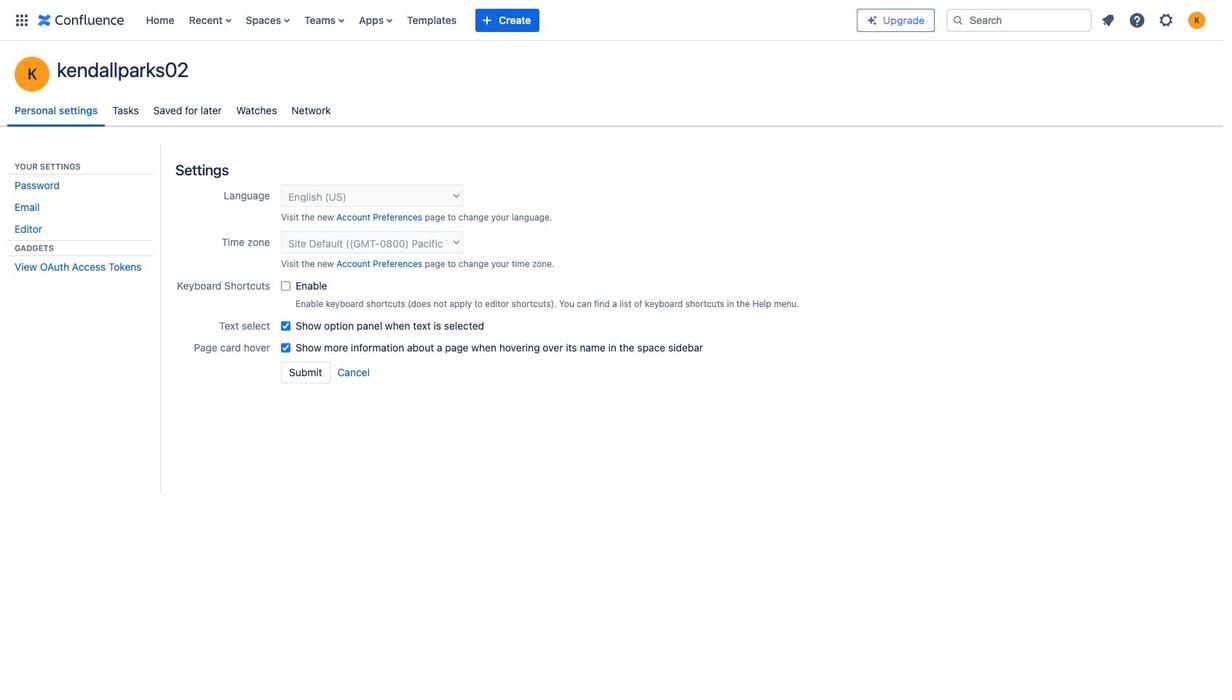 Task type: locate. For each thing, give the bounding box(es) containing it.
None search field
[[946, 8, 1092, 32]]

1 horizontal spatial list
[[1095, 7, 1214, 33]]

None checkbox
[[281, 319, 290, 333]]

0 horizontal spatial list
[[139, 0, 857, 40]]

banner
[[0, 0, 1223, 41]]

global element
[[9, 0, 857, 40]]

list for "appswitcher icon" at the left
[[139, 0, 857, 40]]

your profile and preferences image
[[1188, 11, 1206, 29]]

confluence image
[[38, 11, 124, 29], [38, 11, 124, 29]]

notification icon image
[[1099, 11, 1117, 29]]

None submit
[[281, 362, 330, 384], [337, 362, 371, 384], [281, 362, 330, 384], [337, 362, 371, 384]]

list
[[139, 0, 857, 40], [1095, 7, 1214, 33]]

None checkbox
[[281, 279, 290, 293], [281, 341, 290, 355], [281, 279, 290, 293], [281, 341, 290, 355]]

help icon image
[[1128, 11, 1146, 29]]



Task type: describe. For each thing, give the bounding box(es) containing it.
premium image
[[866, 14, 878, 26]]

Search field
[[946, 8, 1092, 32]]

appswitcher icon image
[[13, 11, 31, 29]]

list for premium image
[[1095, 7, 1214, 33]]

settings icon image
[[1158, 11, 1175, 29]]

search image
[[952, 14, 964, 26]]

user icon: kendallparks02 image
[[15, 57, 50, 92]]



Task type: vqa. For each thing, say whether or not it's contained in the screenshot.
bottommost Unstar this space icon
no



